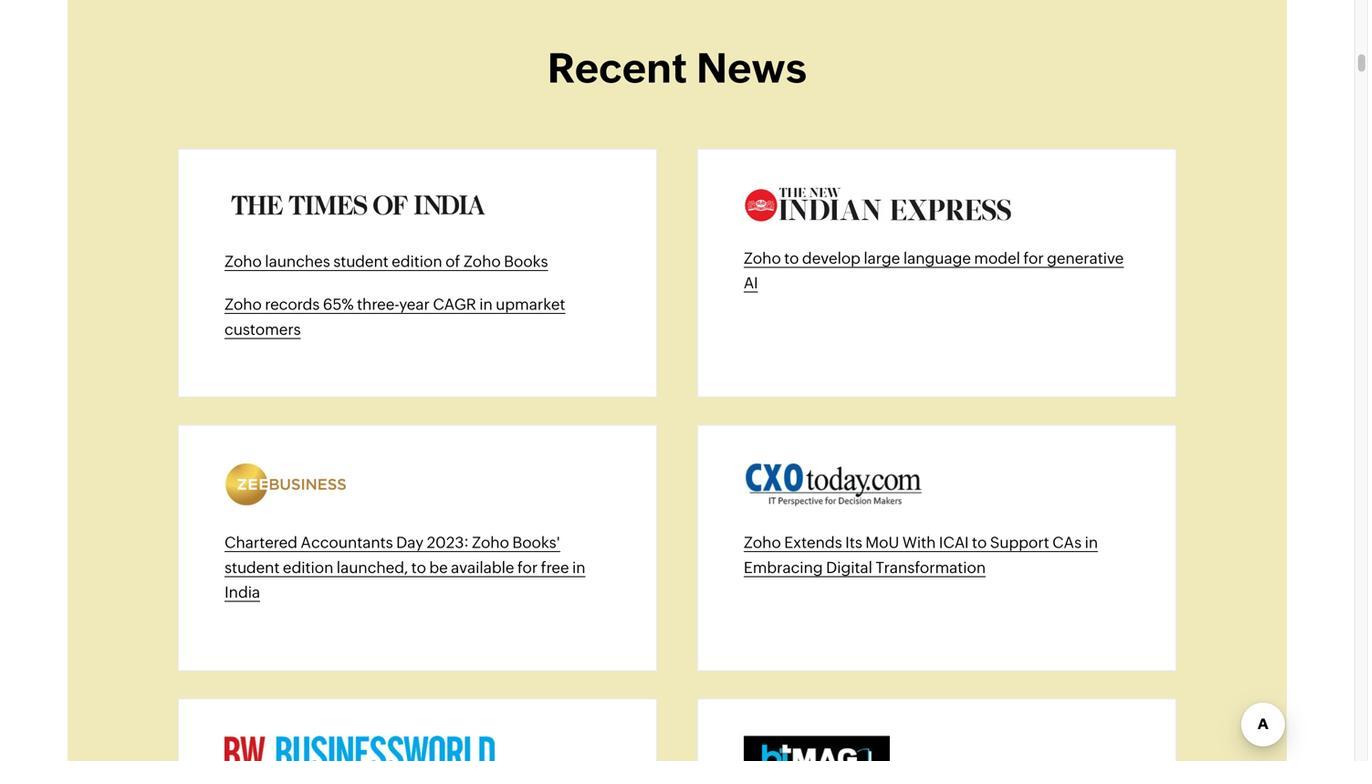 Task type: locate. For each thing, give the bounding box(es) containing it.
0 horizontal spatial for
[[517, 558, 538, 576]]

to left develop
[[784, 249, 799, 267]]

cas
[[1053, 534, 1082, 551]]

edition inside chartered accountants day 2023: zoho books' student edition launched, to be available for free in india
[[283, 558, 333, 576]]

zoho inside zoho records 65% three-year cagr in upmarket customers
[[225, 295, 262, 313]]

zoho extends its mou with icai to support cas in embracing digital transformation link
[[744, 534, 1098, 577]]

0 horizontal spatial in
[[479, 295, 493, 313]]

for inside zoho to develop large language model for generative ai
[[1024, 249, 1044, 267]]

in inside chartered accountants day 2023: zoho books' student edition launched, to be available for free in india
[[572, 558, 586, 576]]

zoho
[[744, 249, 781, 267], [225, 252, 262, 270], [464, 252, 501, 270], [225, 295, 262, 313], [472, 534, 509, 551], [744, 534, 781, 551]]

1 horizontal spatial for
[[1024, 249, 1044, 267]]

zoho up available
[[472, 534, 509, 551]]

of
[[446, 252, 460, 270]]

to right icai
[[972, 534, 987, 551]]

in right cas
[[1085, 534, 1098, 551]]

books'
[[512, 534, 560, 551]]

in inside zoho records 65% three-year cagr in upmarket customers
[[479, 295, 493, 313]]

edition down the accountants
[[283, 558, 333, 576]]

zoho inside zoho to develop large language model for generative ai
[[744, 249, 781, 267]]

books
[[504, 252, 548, 270]]

1 horizontal spatial to
[[784, 249, 799, 267]]

zoho to develop large language model for generative ai link
[[744, 249, 1124, 293]]

0 vertical spatial in
[[479, 295, 493, 313]]

icai
[[939, 534, 969, 551]]

launches
[[265, 252, 330, 270]]

zoho inside zoho extends its mou with icai to support cas in embracing digital transformation
[[744, 534, 781, 551]]

zoho records 65% three-year cagr in upmarket customers link
[[225, 295, 565, 339]]

0 horizontal spatial edition
[[283, 558, 333, 576]]

in right free
[[572, 558, 586, 576]]

transformation
[[876, 558, 986, 576]]

customers
[[225, 320, 301, 338]]

edition
[[392, 252, 442, 270], [283, 558, 333, 576]]

large
[[864, 249, 900, 267]]

2 horizontal spatial to
[[972, 534, 987, 551]]

student
[[333, 252, 389, 270], [225, 558, 280, 576]]

2 vertical spatial in
[[572, 558, 586, 576]]

zoho launches student edition of zoho books link
[[225, 252, 548, 271]]

edition left 'of'
[[392, 252, 442, 270]]

year
[[399, 295, 430, 313]]

news
[[696, 45, 807, 92]]

records
[[265, 295, 320, 313]]

zoho left the launches
[[225, 252, 262, 270]]

free
[[541, 558, 569, 576]]

student up three-
[[333, 252, 389, 270]]

1 vertical spatial to
[[972, 534, 987, 551]]

for right 'model'
[[1024, 249, 1044, 267]]

to inside zoho to develop large language model for generative ai
[[784, 249, 799, 267]]

to left be
[[411, 558, 426, 576]]

1 horizontal spatial in
[[572, 558, 586, 576]]

zoho up customers
[[225, 295, 262, 313]]

embracing
[[744, 558, 823, 576]]

1 horizontal spatial student
[[333, 252, 389, 270]]

zoho up ai
[[744, 249, 781, 267]]

three-
[[357, 295, 399, 313]]

0 horizontal spatial to
[[411, 558, 426, 576]]

65%
[[323, 295, 354, 313]]

1 vertical spatial in
[[1085, 534, 1098, 551]]

2 vertical spatial to
[[411, 558, 426, 576]]

1 vertical spatial edition
[[283, 558, 333, 576]]

chartered accountants day 2023: zoho books' student edition launched, to be available for free in india link
[[225, 534, 586, 602]]

2 horizontal spatial in
[[1085, 534, 1098, 551]]

model
[[974, 249, 1020, 267]]

zoho right 'of'
[[464, 252, 501, 270]]

zoho inside chartered accountants day 2023: zoho books' student edition launched, to be available for free in india
[[472, 534, 509, 551]]

0 vertical spatial edition
[[392, 252, 442, 270]]

in right cagr
[[479, 295, 493, 313]]

1 vertical spatial for
[[517, 558, 538, 576]]

zoho up embracing
[[744, 534, 781, 551]]

for inside chartered accountants day 2023: zoho books' student edition launched, to be available for free in india
[[517, 558, 538, 576]]

recent
[[547, 45, 687, 92]]

language
[[904, 249, 971, 267]]

0 vertical spatial to
[[784, 249, 799, 267]]

for
[[1024, 249, 1044, 267], [517, 558, 538, 576]]

0 horizontal spatial student
[[225, 558, 280, 576]]

zoho to develop large language model for generative ai
[[744, 249, 1124, 292]]

0 vertical spatial student
[[333, 252, 389, 270]]

zoho for zoho to develop large language model for generative ai
[[744, 249, 781, 267]]

1 vertical spatial student
[[225, 558, 280, 576]]

1 horizontal spatial edition
[[392, 252, 442, 270]]

zoho_general_pages image
[[225, 186, 495, 225], [744, 186, 1014, 222], [225, 462, 346, 506], [744, 462, 923, 506], [225, 736, 495, 761], [744, 736, 890, 761]]

accountants
[[301, 534, 393, 551]]

to
[[784, 249, 799, 267], [972, 534, 987, 551], [411, 558, 426, 576]]

student down chartered
[[225, 558, 280, 576]]

for down books'
[[517, 558, 538, 576]]

zoho for zoho extends its mou with icai to support cas in embracing digital transformation
[[744, 534, 781, 551]]

0 vertical spatial for
[[1024, 249, 1044, 267]]

in
[[479, 295, 493, 313], [1085, 534, 1098, 551], [572, 558, 586, 576]]



Task type: describe. For each thing, give the bounding box(es) containing it.
launched,
[[337, 558, 408, 576]]

cagr
[[433, 295, 476, 313]]

be
[[429, 558, 448, 576]]

to inside zoho extends its mou with icai to support cas in embracing digital transformation
[[972, 534, 987, 551]]

zoho records 65% three-year cagr in upmarket customers
[[225, 295, 565, 338]]

to inside chartered accountants day 2023: zoho books' student edition launched, to be available for free in india
[[411, 558, 426, 576]]

zoho launches student edition of zoho books
[[225, 252, 548, 270]]

chartered
[[225, 534, 298, 551]]

chartered accountants day 2023: zoho books' student edition launched, to be available for free in india
[[225, 534, 586, 601]]

with
[[903, 534, 936, 551]]

extends
[[784, 534, 842, 551]]

ai
[[744, 274, 758, 292]]

upmarket
[[496, 295, 565, 313]]

zoho extends its mou with icai to support cas in embracing digital transformation
[[744, 534, 1098, 576]]

day
[[396, 534, 424, 551]]

generative
[[1047, 249, 1124, 267]]

india
[[225, 583, 260, 601]]

its
[[845, 534, 862, 551]]

2023:
[[427, 534, 469, 551]]

zoho for zoho launches student edition of zoho books
[[225, 252, 262, 270]]

zoho for zoho records 65% three-year cagr in upmarket customers
[[225, 295, 262, 313]]

recent news
[[547, 45, 807, 92]]

available
[[451, 558, 514, 576]]

student inside chartered accountants day 2023: zoho books' student edition launched, to be available for free in india
[[225, 558, 280, 576]]

develop
[[802, 249, 861, 267]]

mou
[[866, 534, 899, 551]]

support
[[990, 534, 1049, 551]]

in inside zoho extends its mou with icai to support cas in embracing digital transformation
[[1085, 534, 1098, 551]]

digital
[[826, 558, 873, 576]]



Task type: vqa. For each thing, say whether or not it's contained in the screenshot.
real in REDUCED LEAD TO REAL PROSPECT TIME BY 60%
no



